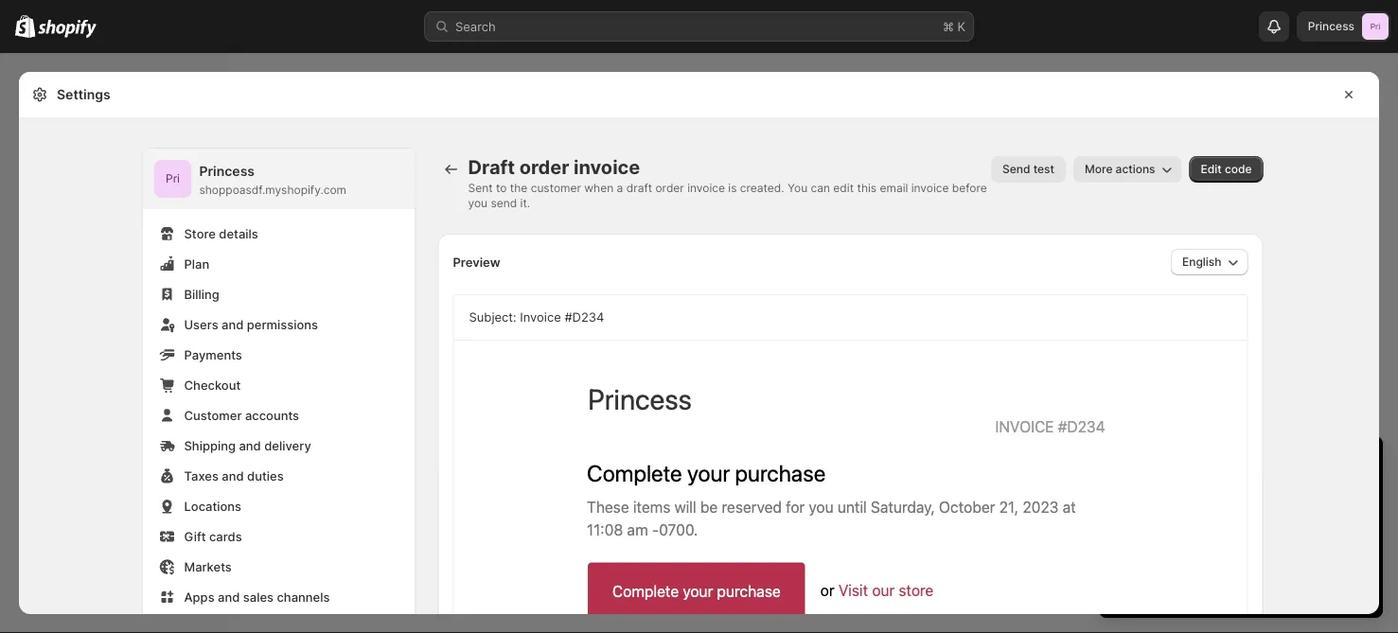 Task type: vqa. For each thing, say whether or not it's contained in the screenshot.
bottommost states
no



Task type: locate. For each thing, give the bounding box(es) containing it.
$50 app store credit
[[1134, 526, 1252, 540]]

your up "features" at right bottom
[[1334, 526, 1359, 540]]

apps for apps and sales channels
[[184, 590, 215, 605]]

add
[[1230, 545, 1252, 559]]

payments link
[[154, 342, 404, 368]]

1 vertical spatial your
[[1334, 526, 1359, 540]]

1 vertical spatial apps
[[184, 590, 215, 605]]

store down $50 app store credit link
[[1172, 545, 1202, 559]]

get:
[[1269, 488, 1291, 502]]

can
[[811, 181, 831, 195]]

plan up for
[[1215, 488, 1240, 502]]

to up '3'
[[1161, 488, 1173, 502]]

1 horizontal spatial channels
[[277, 590, 330, 605]]

channels inside 'button'
[[52, 328, 101, 342]]

a left "paid"
[[1176, 488, 1183, 502]]

2 vertical spatial to
[[1256, 526, 1267, 540]]

princess for princess
[[1309, 19, 1355, 33]]

0 vertical spatial princess image
[[1363, 13, 1389, 40]]

and for users and permissions
[[222, 317, 244, 332]]

0 vertical spatial princess
[[1309, 19, 1355, 33]]

a left draft in the top of the page
[[617, 181, 623, 195]]

0 horizontal spatial princess image
[[154, 160, 192, 198]]

draft
[[468, 156, 515, 179]]

0 vertical spatial store
[[1185, 526, 1215, 540]]

a
[[617, 181, 623, 195], [1176, 488, 1183, 502]]

1 horizontal spatial to
[[1161, 488, 1173, 502]]

$50 app store credit link
[[1134, 526, 1252, 540]]

1 horizontal spatial order
[[656, 181, 684, 195]]

pick your plan link
[[1118, 573, 1365, 599]]

apps button
[[11, 390, 216, 417]]

checkout link
[[154, 372, 404, 399]]

invoice up when
[[574, 156, 640, 179]]

and right users in the bottom left of the page
[[222, 317, 244, 332]]

and left the sales
[[218, 590, 240, 605]]

invoice left is
[[688, 181, 725, 195]]

your right pick
[[1229, 579, 1254, 593]]

send test button
[[992, 156, 1066, 183]]

store down months on the right of the page
[[1185, 526, 1215, 540]]

and inside to customize your online store and add bonus features
[[1205, 545, 1227, 559]]

send
[[1003, 162, 1031, 176]]

0 horizontal spatial princess
[[199, 163, 255, 179]]

delivery
[[264, 438, 311, 453]]

in
[[1205, 453, 1221, 476]]

apps down markets
[[184, 590, 215, 605]]

code
[[1225, 162, 1252, 176]]

and down customer accounts
[[239, 438, 261, 453]]

1 vertical spatial a
[[1176, 488, 1183, 502]]

⌘ k
[[943, 19, 966, 34]]

princess inside princess shoppoasdf.myshopify.com
[[199, 163, 255, 179]]

invoice right email
[[912, 181, 949, 195]]

0 vertical spatial a
[[617, 181, 623, 195]]

apps down sales
[[19, 396, 48, 410]]

1 day left in your trial button
[[1099, 437, 1384, 476]]

subject:
[[469, 310, 517, 325]]

2 vertical spatial your
[[1229, 579, 1254, 593]]

store
[[1185, 526, 1215, 540], [1172, 545, 1202, 559]]

plan down "bonus"
[[1257, 579, 1280, 593]]

k
[[958, 19, 966, 34]]

duties
[[247, 469, 284, 483]]

to down $1/month
[[1256, 526, 1267, 540]]

settings dialog
[[19, 72, 1380, 634]]

0 vertical spatial order
[[520, 156, 570, 179]]

0 horizontal spatial a
[[617, 181, 623, 195]]

billing
[[184, 287, 219, 302]]

1 horizontal spatial princess
[[1309, 19, 1355, 33]]

first 3 months for $1/month
[[1134, 507, 1293, 521]]

princess
[[1309, 19, 1355, 33], [199, 163, 255, 179]]

the
[[510, 181, 528, 195]]

0 horizontal spatial invoice
[[574, 156, 640, 179]]

it.
[[520, 197, 530, 210]]

channels
[[52, 328, 101, 342], [277, 590, 330, 605]]

search
[[456, 19, 496, 34]]

payments
[[184, 348, 242, 362]]

1 vertical spatial princess
[[199, 163, 255, 179]]

sales
[[243, 590, 274, 605]]

paid
[[1187, 488, 1212, 502]]

and right taxes
[[222, 469, 244, 483]]

channels right sales
[[52, 328, 101, 342]]

cards
[[209, 529, 242, 544]]

0 vertical spatial apps
[[19, 396, 48, 410]]

home
[[45, 74, 80, 89]]

for
[[1218, 507, 1234, 521]]

first
[[1134, 507, 1156, 521]]

1 horizontal spatial invoice
[[688, 181, 725, 195]]

sent
[[468, 181, 493, 195]]

store details
[[184, 226, 258, 241]]

bonus
[[1256, 545, 1292, 559]]

switch to a paid plan and get:
[[1118, 488, 1291, 502]]

and
[[222, 317, 244, 332], [239, 438, 261, 453], [222, 469, 244, 483], [1243, 488, 1265, 502], [1205, 545, 1227, 559], [218, 590, 240, 605]]

1 vertical spatial to
[[1161, 488, 1173, 502]]

1 vertical spatial channels
[[277, 590, 330, 605]]

apps inside button
[[19, 396, 48, 410]]

1 vertical spatial store
[[1172, 545, 1202, 559]]

to up send
[[496, 181, 507, 195]]

1
[[1118, 453, 1127, 476]]

preview
[[453, 255, 501, 269]]

when
[[585, 181, 614, 195]]

credit
[[1219, 526, 1252, 540]]

gift cards
[[184, 529, 242, 544]]

princess for princess shoppoasdf.myshopify.com
[[199, 163, 255, 179]]

your right in
[[1226, 453, 1265, 476]]

app
[[1160, 526, 1182, 540]]

channels down markets link
[[277, 590, 330, 605]]

princess image
[[1363, 13, 1389, 40], [154, 160, 192, 198]]

send test
[[1003, 162, 1055, 176]]

order up customer
[[520, 156, 570, 179]]

apps inside shop settings menu element
[[184, 590, 215, 605]]

plan inside the "pick your plan" link
[[1257, 579, 1280, 593]]

invoice
[[520, 310, 561, 325]]

shoppoasdf.myshopify.com
[[199, 183, 347, 197]]

1 horizontal spatial plan
[[1257, 579, 1280, 593]]

0 horizontal spatial apps
[[19, 396, 48, 410]]

english
[[1183, 255, 1222, 269]]

1 vertical spatial plan
[[1257, 579, 1280, 593]]

to
[[496, 181, 507, 195], [1161, 488, 1173, 502], [1256, 526, 1267, 540]]

0 vertical spatial to
[[496, 181, 507, 195]]

0 horizontal spatial channels
[[52, 328, 101, 342]]

users and permissions
[[184, 317, 318, 332]]

accounts
[[245, 408, 299, 423]]

1 horizontal spatial princess image
[[1363, 13, 1389, 40]]

users
[[184, 317, 218, 332]]

0 vertical spatial channels
[[52, 328, 101, 342]]

1 vertical spatial princess image
[[154, 160, 192, 198]]

1 day left in your trial element
[[1099, 486, 1384, 618]]

send
[[491, 197, 517, 210]]

and for apps and sales channels
[[218, 590, 240, 605]]

months
[[1171, 507, 1215, 521]]

0 vertical spatial your
[[1226, 453, 1265, 476]]

1 horizontal spatial apps
[[184, 590, 215, 605]]

shipping
[[184, 438, 236, 453]]

0 horizontal spatial to
[[496, 181, 507, 195]]

0 horizontal spatial plan
[[1215, 488, 1240, 502]]

order right draft in the top of the page
[[656, 181, 684, 195]]

gift cards link
[[154, 524, 404, 550]]

and up $1/month
[[1243, 488, 1265, 502]]

2 horizontal spatial to
[[1256, 526, 1267, 540]]

and left add
[[1205, 545, 1227, 559]]

1 horizontal spatial a
[[1176, 488, 1183, 502]]



Task type: describe. For each thing, give the bounding box(es) containing it.
0 horizontal spatial order
[[520, 156, 570, 179]]

and for taxes and duties
[[222, 469, 244, 483]]

you
[[788, 181, 808, 195]]

0 vertical spatial plan
[[1215, 488, 1240, 502]]

customer accounts link
[[154, 402, 404, 429]]

shopify image
[[38, 19, 97, 38]]

sales
[[19, 328, 49, 342]]

home link
[[11, 68, 216, 95]]

apps for apps
[[19, 396, 48, 410]]

test
[[1034, 162, 1055, 176]]

shopify image
[[15, 15, 35, 38]]

apps and sales channels link
[[154, 584, 404, 611]]

day
[[1133, 453, 1165, 476]]

checkout
[[184, 378, 241, 393]]

⌘
[[943, 19, 954, 34]]

3
[[1160, 507, 1168, 521]]

taxes
[[184, 469, 219, 483]]

princess image inside shop settings menu element
[[154, 160, 192, 198]]

#d234
[[565, 310, 605, 325]]

$1/month
[[1238, 507, 1293, 521]]

your inside to customize your online store and add bonus features
[[1334, 526, 1359, 540]]

settings
[[57, 87, 110, 103]]

channels inside shop settings menu element
[[277, 590, 330, 605]]

edit code
[[1201, 162, 1252, 176]]

1 vertical spatial order
[[656, 181, 684, 195]]

trial
[[1271, 453, 1304, 476]]

a inside draft order invoice sent to the customer when a draft order invoice is created. you can edit this email invoice before you send it.
[[617, 181, 623, 195]]

customize
[[1271, 526, 1330, 540]]

shipping and delivery link
[[154, 433, 404, 459]]

pick your plan
[[1203, 579, 1280, 593]]

more actions button
[[1074, 156, 1182, 183]]

switch
[[1118, 488, 1158, 502]]

pri button
[[154, 160, 192, 198]]

store details link
[[154, 221, 404, 247]]

english button
[[1172, 249, 1249, 276]]

sales channels
[[19, 328, 101, 342]]

users and permissions link
[[154, 312, 404, 338]]

plan
[[184, 257, 209, 271]]

details
[[219, 226, 258, 241]]

edit
[[1201, 162, 1222, 176]]

sales channels button
[[11, 322, 216, 348]]

store
[[184, 226, 216, 241]]

actions
[[1116, 162, 1156, 176]]

customer
[[531, 181, 581, 195]]

edit code button
[[1190, 156, 1264, 183]]

store inside to customize your online store and add bonus features
[[1172, 545, 1202, 559]]

you
[[468, 197, 488, 210]]

taxes and duties
[[184, 469, 284, 483]]

is
[[729, 181, 737, 195]]

pick
[[1203, 579, 1226, 593]]

draft
[[627, 181, 653, 195]]

billing link
[[154, 281, 404, 308]]

customer
[[184, 408, 242, 423]]

permissions
[[247, 317, 318, 332]]

to inside draft order invoice sent to the customer when a draft order invoice is created. you can edit this email invoice before you send it.
[[496, 181, 507, 195]]

markets
[[184, 560, 232, 574]]

online
[[1134, 545, 1168, 559]]

markets link
[[154, 554, 404, 581]]

email
[[880, 181, 909, 195]]

customer accounts
[[184, 408, 299, 423]]

apps and sales channels
[[184, 590, 330, 605]]

draft order invoice sent to the customer when a draft order invoice is created. you can edit this email invoice before you send it.
[[468, 156, 988, 210]]

2 horizontal spatial invoice
[[912, 181, 949, 195]]

your inside "dropdown button"
[[1226, 453, 1265, 476]]

shop settings menu element
[[143, 149, 415, 634]]

created.
[[740, 181, 785, 195]]

features
[[1295, 545, 1343, 559]]

this
[[857, 181, 877, 195]]

before
[[953, 181, 988, 195]]

plan link
[[154, 251, 404, 277]]

taxes and duties link
[[154, 463, 404, 490]]

edit
[[834, 181, 854, 195]]

to inside to customize your online store and add bonus features
[[1256, 526, 1267, 540]]

shipping and delivery
[[184, 438, 311, 453]]

locations link
[[154, 493, 404, 520]]

and for shipping and delivery
[[239, 438, 261, 453]]

to customize your online store and add bonus features
[[1134, 526, 1359, 559]]

more actions
[[1085, 162, 1156, 176]]

left
[[1170, 453, 1200, 476]]

gift
[[184, 529, 206, 544]]

$50
[[1134, 526, 1157, 540]]

locations
[[184, 499, 242, 514]]



